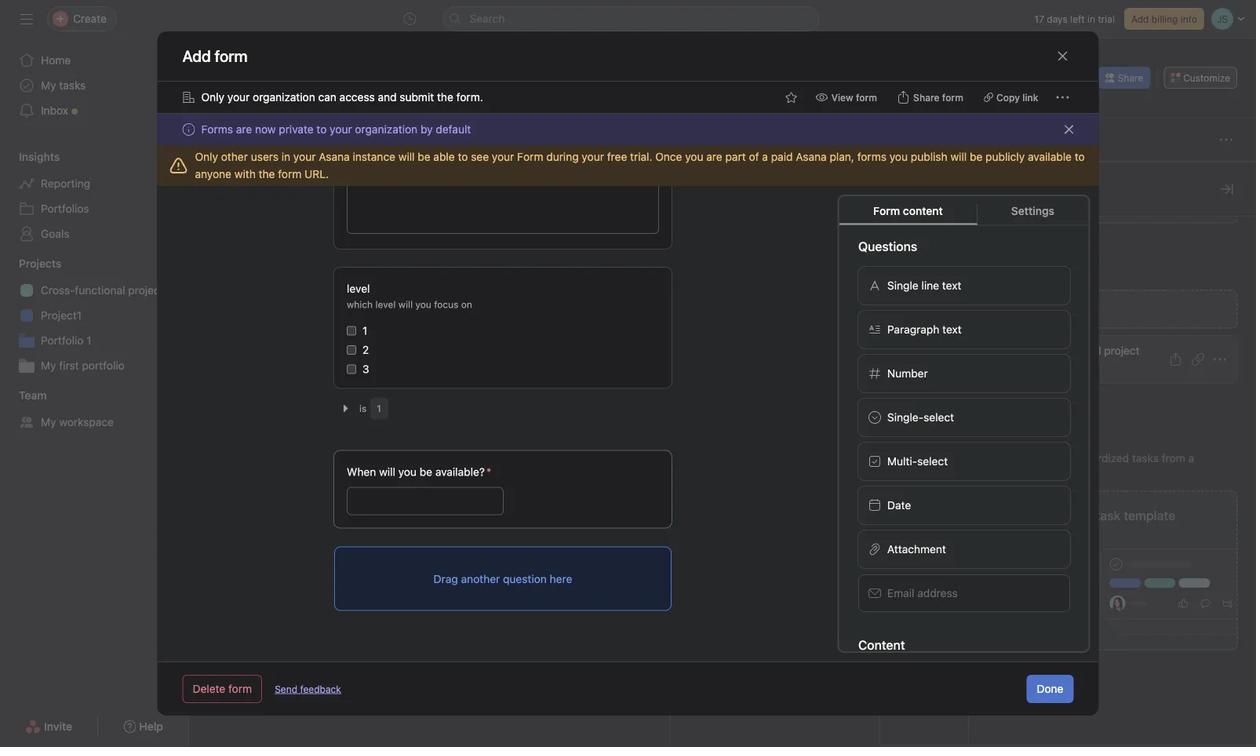 Task type: locate. For each thing, give the bounding box(es) containing it.
row
[[189, 162, 1256, 191], [208, 190, 1256, 191], [189, 235, 1256, 264], [189, 308, 1256, 337], [189, 336, 1256, 365], [189, 364, 1256, 393], [189, 392, 1256, 421], [189, 465, 1256, 494], [189, 538, 1256, 567], [189, 611, 1256, 640]]

in for left
[[1088, 13, 1096, 24]]

project for cross-functional project plan link
[[128, 284, 164, 297]]

3 — text field from the top
[[1137, 365, 1230, 392]]

0 horizontal spatial cross-
[[41, 284, 75, 297]]

1 horizontal spatial organization
[[355, 123, 418, 136]]

messages
[[756, 98, 809, 111]]

send feedback link
[[275, 682, 341, 696]]

1 horizontal spatial a
[[1189, 452, 1195, 465]]

view form button
[[809, 86, 884, 108]]

project1 link
[[9, 303, 179, 328]]

status
[[957, 171, 985, 182]]

0 vertical spatial cross-functional project plan
[[41, 284, 188, 297]]

add inside add task button
[[228, 134, 245, 145]]

1 right the is
[[376, 403, 381, 414]]

form inside button
[[228, 682, 252, 695]]

0 vertical spatial select
[[923, 410, 954, 423]]

form left the during
[[517, 150, 543, 163]]

0 horizontal spatial organization
[[253, 91, 315, 104]]

are left now
[[236, 123, 252, 136]]

1 horizontal spatial asana
[[796, 150, 827, 163]]

share down add billing info
[[1118, 72, 1144, 83]]

4 left the rules
[[909, 313, 915, 324]]

tasks down home at the left
[[59, 79, 86, 92]]

portfolio 1
[[41, 334, 91, 347]]

cross- up the project1
[[41, 284, 75, 297]]

1 vertical spatial cross-
[[1017, 344, 1051, 357]]

questions
[[858, 239, 917, 253]]

0 vertical spatial form
[[517, 150, 543, 163]]

invite
[[44, 720, 72, 733]]

0 vertical spatial task
[[211, 171, 231, 182]]

share up publish
[[914, 92, 940, 103]]

plan,
[[830, 150, 855, 163]]

form inside "button"
[[1041, 303, 1065, 315]]

share form
[[914, 92, 964, 103]]

only for only your organization can access and submit the form.
[[201, 91, 224, 104]]

single-select
[[887, 410, 954, 423]]

to up category at the right top
[[1075, 150, 1085, 163]]

4 left "fields"
[[908, 236, 914, 247]]

inbox
[[41, 104, 68, 117]]

Share timeline with teammates text field
[[248, 371, 411, 386]]

search list box
[[443, 6, 820, 31]]

files link
[[827, 97, 864, 114]]

1 vertical spatial task
[[1096, 508, 1121, 523]]

to left see
[[458, 150, 468, 163]]

available?
[[435, 466, 485, 479]]

add for add billing info
[[1132, 13, 1149, 24]]

1 horizontal spatial 1
[[376, 403, 381, 414]]

content
[[858, 637, 905, 652]]

1 vertical spatial my
[[41, 359, 56, 372]]

standardized
[[1064, 452, 1129, 465]]

portfolios link
[[9, 196, 179, 221]]

1 inside 1 dropdown button
[[376, 403, 381, 414]]

cross-functional project plan down add form "button"
[[1017, 344, 1140, 374]]

— text field for draft project brief cell
[[1137, 308, 1230, 336]]

my for my workspace
[[41, 416, 56, 428]]

1 horizontal spatial share
[[1118, 72, 1144, 83]]

level up which
[[346, 283, 370, 295]]

plan for cross-functional project plan button on the right
[[1017, 361, 1039, 374]]

functional inside projects element
[[75, 284, 125, 297]]

here
[[549, 573, 572, 586]]

in right users
[[282, 150, 290, 163]]

cross-functional project plan inside projects element
[[41, 284, 188, 297]]

add
[[1132, 13, 1149, 24], [228, 134, 245, 145], [1018, 303, 1038, 315], [1070, 508, 1093, 523], [233, 650, 256, 665]]

form for 1 form
[[918, 467, 938, 478]]

your down list icon
[[227, 91, 250, 104]]

text
[[942, 279, 961, 292], [942, 323, 962, 335]]

add inside add form "button"
[[1018, 303, 1038, 315]]

reporting
[[41, 177, 90, 190]]

my inside "link"
[[41, 79, 56, 92]]

share for share form
[[914, 92, 940, 103]]

1 vertical spatial form
[[873, 204, 900, 217]]

Schedule kickoff meeting text field
[[248, 343, 384, 358]]

task up templates
[[914, 544, 935, 555]]

text right line at top
[[942, 279, 961, 292]]

0 horizontal spatial project
[[128, 284, 164, 297]]

*
[[486, 466, 491, 479]]

1 vertical spatial plan
[[1017, 361, 1039, 374]]

the down users
[[259, 168, 275, 180]]

asana up url.
[[319, 150, 350, 163]]

in
[[1088, 13, 1096, 24], [282, 150, 290, 163]]

form inside only other users in your asana instance will be able to see your form during your free trial.  once you are part of a paid asana plan, forms you publish will be publicly available to anyone with the form url.
[[278, 168, 302, 180]]

0 vertical spatial the
[[437, 91, 453, 104]]

0 vertical spatial only
[[201, 91, 224, 104]]

insights button
[[0, 149, 60, 165]]

asana
[[319, 150, 350, 163], [796, 150, 827, 163]]

a right of
[[762, 150, 768, 163]]

portfolios
[[41, 202, 89, 215]]

1 horizontal spatial the
[[437, 91, 453, 104]]

select down single-select
[[917, 454, 948, 467]]

multi-select
[[887, 454, 948, 467]]

0 vertical spatial functional
[[75, 284, 125, 297]]

home
[[41, 54, 71, 67]]

template
[[1124, 508, 1176, 523]]

cross- inside projects element
[[41, 284, 75, 297]]

1 vertical spatial cross-functional project plan
[[1017, 344, 1140, 374]]

form for add form
[[1041, 303, 1065, 315]]

1 horizontal spatial task
[[1096, 508, 1121, 523]]

organization down board
[[355, 123, 418, 136]]

1 vertical spatial task
[[914, 544, 935, 555]]

project inside cross-functional project plan button
[[1104, 344, 1140, 357]]

0 vertical spatial tasks
[[59, 79, 86, 92]]

1 horizontal spatial tasks
[[1132, 452, 1159, 465]]

due
[[770, 171, 788, 182]]

1 vertical spatial select
[[917, 454, 948, 467]]

will left focus
[[398, 299, 412, 310]]

my inside projects element
[[41, 359, 56, 372]]

0 horizontal spatial a
[[762, 150, 768, 163]]

0 horizontal spatial task
[[248, 134, 267, 145]]

1 down project1 link on the left top
[[87, 334, 91, 347]]

your left the free in the left top of the page
[[582, 150, 604, 163]]

2 vertical spatial — text field
[[1137, 365, 1230, 392]]

0 horizontal spatial customize
[[988, 180, 1063, 198]]

customize down info
[[1184, 72, 1231, 83]]

in for users
[[282, 150, 290, 163]]

your
[[227, 91, 250, 104], [330, 123, 352, 136], [293, 150, 316, 163], [492, 150, 514, 163], [582, 150, 604, 163]]

tasks left from
[[1132, 452, 1159, 465]]

1 vertical spatial 4
[[909, 313, 915, 324]]

1 horizontal spatial customize
[[1184, 72, 1231, 83]]

settings
[[1011, 204, 1055, 217]]

are inside only other users in your asana instance will be able to see your form during your free trial.  once you are part of a paid asana plan, forms you publish will be publicly available to anyone with the form url.
[[707, 150, 723, 163]]

quickly create standardized tasks from a template.
[[988, 452, 1195, 482]]

task down other
[[211, 171, 231, 182]]

will
[[398, 150, 415, 163], [951, 150, 967, 163], [398, 299, 412, 310], [379, 466, 395, 479]]

you right when
[[398, 466, 416, 479]]

in right 'left'
[[1088, 13, 1096, 24]]

0 horizontal spatial are
[[236, 123, 252, 136]]

— text field
[[1137, 308, 1230, 336], [1137, 337, 1230, 364], [1137, 365, 1230, 392]]

organization up private
[[253, 91, 315, 104]]

able
[[434, 150, 455, 163]]

1 vertical spatial project
[[1104, 344, 1140, 357]]

of
[[749, 150, 759, 163]]

project down add form "button"
[[1104, 344, 1140, 357]]

can
[[318, 91, 337, 104]]

the
[[437, 91, 453, 104], [259, 168, 275, 180]]

1 vertical spatial the
[[259, 168, 275, 180]]

in inside only other users in your asana instance will be able to see your form during your free trial.  once you are part of a paid asana plan, forms you publish will be publicly available to anyone with the form url.
[[282, 150, 290, 163]]

1 vertical spatial share
[[914, 92, 940, 103]]

2 vertical spatial my
[[41, 416, 56, 428]]

None text field
[[255, 53, 468, 81]]

1 for 1 form
[[911, 467, 915, 478]]

1 horizontal spatial plan
[[1017, 361, 1039, 374]]

0 vertical spatial cross-
[[41, 284, 75, 297]]

4 for 4 fields
[[908, 236, 914, 247]]

task templates
[[902, 544, 946, 569]]

plan inside button
[[1017, 361, 1039, 374]]

add form dialog
[[157, 0, 1099, 728]]

0 vertical spatial plan
[[167, 284, 188, 297]]

1 horizontal spatial task
[[914, 544, 935, 555]]

are
[[236, 123, 252, 136], [707, 150, 723, 163]]

schedule kickoff meeting cell
[[189, 336, 670, 365]]

form for view form
[[856, 92, 877, 103]]

2 vertical spatial 1
[[911, 467, 915, 478]]

text right the rules
[[942, 323, 962, 335]]

2 my from the top
[[41, 359, 56, 372]]

functional
[[75, 284, 125, 297], [1051, 344, 1101, 357]]

project up project1 link on the left top
[[128, 284, 164, 297]]

js button
[[1026, 68, 1045, 87]]

cross- inside button
[[1017, 344, 1051, 357]]

attachment
[[887, 542, 946, 555]]

3 my from the top
[[41, 416, 56, 428]]

and
[[378, 91, 397, 104]]

1 text from the top
[[942, 279, 961, 292]]

form down priority
[[873, 204, 900, 217]]

my
[[41, 79, 56, 92], [41, 359, 56, 372], [41, 416, 56, 428]]

private
[[279, 123, 314, 136]]

0 vertical spatial 1
[[87, 334, 91, 347]]

cross-functional project plan up project1 link on the left top
[[41, 284, 188, 297]]

my down team
[[41, 416, 56, 428]]

a inside only other users in your asana instance will be able to see your form during your free trial.  once you are part of a paid asana plan, forms you publish will be publicly available to anyone with the form url.
[[762, 150, 768, 163]]

delete
[[193, 682, 225, 695]]

free
[[607, 150, 627, 163]]

0 vertical spatial project
[[128, 284, 164, 297]]

form.
[[456, 91, 483, 104]]

0 horizontal spatial the
[[259, 168, 275, 180]]

1 horizontal spatial are
[[707, 150, 723, 163]]

add for add task template
[[1070, 508, 1093, 523]]

add for add task
[[228, 134, 245, 145]]

be up status
[[970, 150, 983, 163]]

functional for cross-functional project plan button on the right
[[1051, 344, 1101, 357]]

available
[[1028, 150, 1072, 163]]

only up forms
[[201, 91, 224, 104]]

focus
[[434, 299, 458, 310]]

add to starred image
[[785, 91, 798, 104]]

only up anyone
[[195, 150, 218, 163]]

functional inside button
[[1051, 344, 1101, 357]]

are left part
[[707, 150, 723, 163]]

1 vertical spatial functional
[[1051, 344, 1101, 357]]

cross- for cross-functional project plan link
[[41, 284, 75, 297]]

— text field for schedule kickoff meeting cell
[[1137, 337, 1230, 364]]

0 horizontal spatial functional
[[75, 284, 125, 297]]

0 vertical spatial customize
[[1184, 72, 1231, 83]]

0 vertical spatial 4
[[908, 236, 914, 247]]

project inside cross-functional project plan link
[[128, 284, 164, 297]]

1 up date on the bottom right
[[911, 467, 915, 478]]

0 vertical spatial are
[[236, 123, 252, 136]]

you up assignee
[[685, 150, 704, 163]]

customize up settings
[[988, 180, 1063, 198]]

cross- down add form
[[1017, 344, 1051, 357]]

share form image
[[1170, 353, 1183, 366]]

cross-functional project plan inside button
[[1017, 344, 1140, 374]]

be left the able
[[418, 150, 431, 163]]

1 vertical spatial — text field
[[1137, 337, 1230, 364]]

0 horizontal spatial in
[[282, 150, 290, 163]]

add inside add section button
[[233, 650, 256, 665]]

1 my from the top
[[41, 79, 56, 92]]

functional up project1 link on the left top
[[75, 284, 125, 297]]

4 rules
[[909, 313, 940, 324]]

1 horizontal spatial form
[[873, 204, 900, 217]]

content
[[903, 204, 943, 217]]

a
[[762, 150, 768, 163], [1189, 452, 1195, 465]]

from
[[1162, 452, 1186, 465]]

inbox link
[[9, 98, 179, 123]]

close details image
[[1221, 183, 1234, 195]]

you left focus
[[415, 299, 431, 310]]

functional down add form
[[1051, 344, 1101, 357]]

task templates
[[988, 428, 1076, 443]]

1 vertical spatial tasks
[[1132, 452, 1159, 465]]

board
[[373, 98, 403, 111]]

0 vertical spatial my
[[41, 79, 56, 92]]

0 vertical spatial task
[[248, 134, 267, 145]]

1 horizontal spatial cross-
[[1017, 344, 1051, 357]]

tasks
[[59, 79, 86, 92], [1132, 452, 1159, 465]]

0 horizontal spatial level
[[346, 283, 370, 295]]

0 horizontal spatial plan
[[167, 284, 188, 297]]

search button
[[443, 6, 820, 31]]

share inside add form dialog
[[914, 92, 940, 103]]

1 vertical spatial in
[[282, 150, 290, 163]]

level
[[346, 283, 370, 295], [375, 299, 395, 310]]

feedback
[[300, 684, 341, 695]]

select down "apps"
[[923, 410, 954, 423]]

0 vertical spatial in
[[1088, 13, 1096, 24]]

part
[[726, 150, 746, 163]]

select for multi-
[[917, 454, 948, 467]]

0 horizontal spatial asana
[[319, 150, 350, 163]]

1 vertical spatial text
[[942, 323, 962, 335]]

level right which
[[375, 299, 395, 310]]

to right private
[[317, 123, 327, 136]]

0 vertical spatial share
[[1118, 72, 1144, 83]]

share form button
[[891, 86, 971, 108]]

form content
[[873, 204, 943, 217]]

0 horizontal spatial tasks
[[59, 79, 86, 92]]

form for share form
[[942, 92, 964, 103]]

plan inside projects element
[[167, 284, 188, 297]]

is
[[359, 403, 366, 414]]

0 vertical spatial a
[[762, 150, 768, 163]]

a right from
[[1189, 452, 1195, 465]]

0 horizontal spatial to
[[317, 123, 327, 136]]

add form
[[1018, 303, 1065, 315]]

cross-functional project plan for cross-functional project plan button on the right
[[1017, 344, 1140, 374]]

goals
[[41, 227, 70, 240]]

my first portfolio link
[[9, 353, 179, 378]]

1 vertical spatial 1
[[376, 403, 381, 414]]

1 horizontal spatial functional
[[1051, 344, 1101, 357]]

1 horizontal spatial project
[[1104, 344, 1140, 357]]

only for only other users in your asana instance will be able to see your form during your free trial.  once you are part of a paid asana plan, forms you publish will be publicly available to anyone with the form url.
[[195, 150, 218, 163]]

team button
[[0, 388, 47, 403]]

expand form field branch image
[[339, 403, 351, 415]]

0 horizontal spatial share
[[914, 92, 940, 103]]

1 horizontal spatial in
[[1088, 13, 1096, 24]]

add inside add task template button
[[1070, 508, 1093, 523]]

1 horizontal spatial cross-functional project plan
[[1017, 344, 1140, 374]]

single-
[[887, 410, 923, 423]]

add inside add billing info button
[[1132, 13, 1149, 24]]

2 horizontal spatial 1
[[911, 467, 915, 478]]

1 vertical spatial customize
[[988, 180, 1063, 198]]

add form
[[182, 47, 248, 65]]

link
[[1023, 92, 1039, 103]]

be left available? on the bottom left of page
[[419, 466, 432, 479]]

0 vertical spatial — text field
[[1137, 308, 1230, 336]]

0 vertical spatial text
[[942, 279, 961, 292]]

form for delete form
[[228, 682, 252, 695]]

my left first
[[41, 359, 56, 372]]

the left form.
[[437, 91, 453, 104]]

0 horizontal spatial task
[[211, 171, 231, 182]]

a inside quickly create standardized tasks from a template.
[[1189, 452, 1195, 465]]

1 vertical spatial only
[[195, 150, 218, 163]]

line
[[921, 279, 939, 292]]

only inside only other users in your asana instance will be able to see your form during your free trial.  once you are part of a paid asana plan, forms you publish will be publicly available to anyone with the form url.
[[195, 150, 218, 163]]

cross-functional project plan link
[[9, 278, 188, 303]]

0 horizontal spatial form
[[517, 150, 543, 163]]

task inside task templates
[[914, 544, 935, 555]]

1 horizontal spatial level
[[375, 299, 395, 310]]

1 vertical spatial a
[[1189, 452, 1195, 465]]

task up users
[[248, 134, 267, 145]]

task
[[248, 134, 267, 145], [1096, 508, 1121, 523]]

1 vertical spatial are
[[707, 150, 723, 163]]

done button
[[1027, 675, 1074, 703]]

0 horizontal spatial cross-functional project plan
[[41, 284, 188, 297]]

2 — text field from the top
[[1137, 337, 1230, 364]]

0 horizontal spatial 1
[[87, 334, 91, 347]]

task left template
[[1096, 508, 1121, 523]]

my inside teams element
[[41, 416, 56, 428]]

overview link
[[211, 97, 272, 114]]

asana up date at the right of page
[[796, 150, 827, 163]]

my up inbox
[[41, 79, 56, 92]]

1 — text field from the top
[[1137, 308, 1230, 336]]

my for my first portfolio
[[41, 359, 56, 372]]



Task type: vqa. For each thing, say whether or not it's contained in the screenshot.
Create new project
no



Task type: describe. For each thing, give the bounding box(es) containing it.
4 for 4 rules
[[909, 313, 915, 324]]

1 form
[[911, 467, 938, 478]]

view
[[832, 92, 854, 103]]

now
[[255, 123, 276, 136]]

1 horizontal spatial to
[[458, 150, 468, 163]]

portfolio
[[41, 334, 84, 347]]

will right 'instance'
[[398, 150, 415, 163]]

the inside only other users in your asana instance will be able to see your form during your free trial.  once you are part of a paid asana plan, forms you publish will be publicly available to anyone with the form url.
[[259, 168, 275, 180]]

task name
[[211, 171, 258, 182]]

when will you be available? *
[[346, 466, 491, 479]]

address
[[917, 586, 958, 599]]

close this dialog image
[[1057, 50, 1069, 62]]

plan for cross-functional project plan link
[[167, 284, 188, 297]]

insights element
[[0, 143, 188, 250]]

cross-functional project plan button
[[988, 335, 1238, 384]]

row containing task name
[[189, 162, 1256, 191]]

my tasks link
[[9, 73, 179, 98]]

task for add task
[[248, 134, 267, 145]]

4 fields
[[908, 236, 941, 247]]

forms
[[858, 150, 887, 163]]

add form button
[[988, 290, 1238, 329]]

team
[[19, 389, 47, 402]]

js
[[1030, 72, 1041, 83]]

trial
[[1098, 13, 1115, 24]]

number
[[887, 366, 928, 379]]

your down only your organization can access and submit the form.
[[330, 123, 352, 136]]

add task template button
[[988, 490, 1239, 651]]

files
[[840, 98, 864, 111]]

only other users in your asana instance will be able to see your form during your free trial.  once you are part of a paid asana plan, forms you publish will be publicly available to anyone with the form url.
[[195, 150, 1085, 180]]

cross-functional project plan for cross-functional project plan link
[[41, 284, 188, 297]]

2 horizontal spatial to
[[1075, 150, 1085, 163]]

first
[[59, 359, 79, 372]]

when
[[346, 466, 376, 479]]

copy
[[997, 92, 1020, 103]]

date
[[790, 171, 810, 182]]

tasks inside "link"
[[59, 79, 86, 92]]

share for share
[[1118, 72, 1144, 83]]

project for cross-functional project plan button on the right
[[1104, 344, 1140, 357]]

another
[[461, 573, 500, 586]]

other
[[221, 150, 248, 163]]

add for add form
[[1018, 303, 1038, 315]]

your right see
[[492, 150, 514, 163]]

projects element
[[0, 250, 188, 381]]

apps
[[913, 390, 936, 401]]

publish
[[911, 150, 948, 163]]

with
[[234, 168, 256, 180]]

your up url.
[[293, 150, 316, 163]]

my workspace
[[41, 416, 114, 428]]

will up status
[[951, 150, 967, 163]]

during
[[546, 150, 579, 163]]

0 vertical spatial organization
[[253, 91, 315, 104]]

once
[[655, 150, 682, 163]]

teams element
[[0, 381, 188, 438]]

close image
[[1063, 123, 1076, 136]]

delete form button
[[182, 675, 262, 703]]

instance
[[353, 150, 396, 163]]

insights
[[19, 150, 60, 163]]

1 vertical spatial level
[[375, 299, 395, 310]]

hide sidebar image
[[20, 13, 33, 25]]

task for task templates
[[914, 544, 935, 555]]

list link
[[291, 97, 322, 114]]

rules
[[918, 313, 940, 324]]

url.
[[305, 168, 329, 180]]

which
[[346, 299, 372, 310]]

task for add task template
[[1096, 508, 1121, 523]]

share timeline with teammates cell
[[189, 364, 670, 393]]

copy link button
[[977, 86, 1046, 108]]

due date
[[770, 171, 810, 182]]

1 vertical spatial organization
[[355, 123, 418, 136]]

copy link
[[997, 92, 1039, 103]]

days
[[1047, 13, 1068, 24]]

you inside level which level will you focus on
[[415, 299, 431, 310]]

workspace
[[59, 416, 114, 428]]

customize inside "dropdown button"
[[1184, 72, 1231, 83]]

board link
[[360, 97, 403, 114]]

1 for 1 dropdown button
[[376, 403, 381, 414]]

2 asana from the left
[[796, 150, 827, 163]]

global element
[[0, 38, 188, 133]]

add task button
[[208, 129, 274, 151]]

add section button
[[208, 644, 309, 672]]

more actions image
[[1057, 91, 1069, 104]]

Draft project brief text field
[[248, 314, 346, 330]]

submit
[[400, 91, 434, 104]]

share button
[[1098, 67, 1151, 89]]

view form
[[832, 92, 877, 103]]

cross- for cross-functional project plan button on the right
[[1017, 344, 1051, 357]]

send feedback
[[275, 684, 341, 695]]

2 text from the top
[[942, 323, 962, 335]]

header to do tree grid
[[189, 308, 1256, 421]]

by
[[421, 123, 433, 136]]

portfolio
[[82, 359, 125, 372]]

billing
[[1152, 13, 1178, 24]]

tasks inside quickly create standardized tasks from a template.
[[1132, 452, 1159, 465]]

select for single-
[[923, 410, 954, 423]]

access
[[340, 91, 375, 104]]

0 vertical spatial level
[[346, 283, 370, 295]]

default
[[436, 123, 471, 136]]

you right forms
[[890, 150, 908, 163]]

forms
[[201, 123, 233, 136]]

add for add section
[[233, 650, 256, 665]]

form inside only other users in your asana instance will be able to see your form during your free trial.  once you are part of a paid asana plan, forms you publish will be publicly available to anyone with the form url.
[[517, 150, 543, 163]]

my for my tasks
[[41, 79, 56, 92]]

invite button
[[15, 713, 83, 741]]

single line text
[[887, 279, 961, 292]]

portfolio 1 link
[[9, 328, 179, 353]]

reporting link
[[9, 171, 179, 196]]

delete form
[[193, 682, 252, 695]]

draft project brief cell
[[189, 308, 670, 337]]

overview
[[224, 98, 272, 111]]

timeline
[[435, 98, 479, 111]]

drag
[[433, 573, 458, 586]]

will inside level which level will you focus on
[[398, 299, 412, 310]]

task for task name
[[211, 171, 231, 182]]

1 inside portfolio 1 link
[[87, 334, 91, 347]]

template.
[[988, 469, 1036, 482]]

level which level will you focus on
[[346, 283, 472, 310]]

list image
[[217, 57, 236, 76]]

1 asana from the left
[[319, 150, 350, 163]]

paid
[[771, 150, 793, 163]]

add section
[[233, 650, 302, 665]]

customize button
[[1164, 67, 1238, 89]]

copy form link image
[[1192, 353, 1205, 366]]

left
[[1070, 13, 1085, 24]]

users
[[251, 150, 279, 163]]

projects
[[19, 257, 62, 270]]

functional for cross-functional project plan link
[[75, 284, 125, 297]]

will right when
[[379, 466, 395, 479]]



